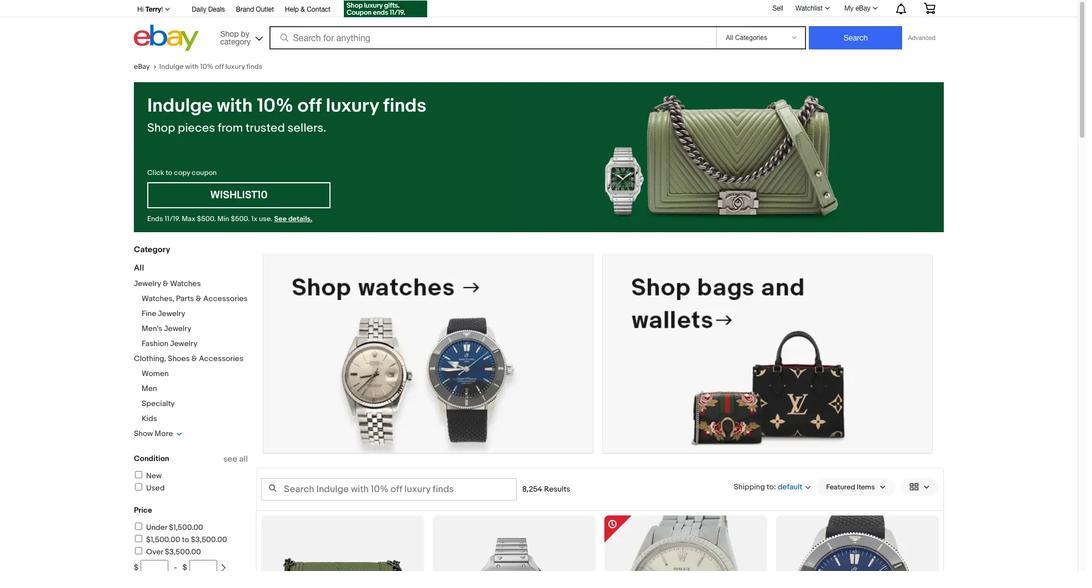 Task type: describe. For each thing, give the bounding box(es) containing it.
brand
[[236, 6, 254, 13]]

0 vertical spatial accessories
[[203, 294, 248, 303]]

watches, parts & accessories link
[[142, 294, 248, 303]]

show more
[[134, 429, 173, 438]]

10% for indulge with 10% off luxury finds shop pieces from trusted sellers.
[[257, 94, 293, 118]]

use.
[[259, 214, 272, 223]]

shop by category
[[220, 29, 251, 46]]

women
[[142, 369, 169, 378]]

watchlist link
[[790, 2, 835, 15]]

off for indulge with 10% off luxury finds shop pieces from trusted sellers.
[[298, 94, 322, 118]]

finds for indulge with 10% off luxury finds
[[247, 62, 262, 71]]

hi terry !
[[137, 5, 163, 13]]

used link
[[133, 483, 165, 493]]

all
[[134, 263, 144, 273]]

fine
[[142, 309, 156, 318]]

1x
[[251, 214, 257, 223]]

Enter your search keyword text field
[[261, 478, 517, 500]]

$1,500.00 to $3,500.00 checkbox
[[135, 535, 142, 542]]

shoes
[[168, 354, 190, 363]]

coupon
[[192, 168, 217, 177]]

indulge for indulge with 10% off luxury finds
[[159, 62, 184, 71]]

contact
[[307, 6, 331, 13]]

default
[[778, 482, 802, 492]]

chanel calfskin chevron quilted medium boy flap light green bag image
[[261, 515, 424, 571]]

terry
[[145, 5, 161, 13]]

max
[[182, 214, 195, 223]]

none submit inside the shop by category banner
[[809, 26, 903, 49]]

$1,500.00 to $3,500.00
[[146, 535, 227, 545]]

submit price range image
[[219, 564, 227, 571]]

rolex datejust men stainless steel watch 18k white gold fluted bezel silver 1601 image
[[615, 515, 757, 571]]

jewelry down "all"
[[134, 279, 161, 288]]

cartier santos medium 35.1mm wssa0061 steel roman green dial new/complete 2023 image
[[433, 536, 596, 571]]

my ebay link
[[839, 2, 883, 15]]

hi
[[137, 6, 144, 13]]

featured items button
[[817, 478, 895, 496]]

brand outlet
[[236, 6, 274, 13]]

8,254
[[522, 484, 542, 494]]

& up watches,
[[163, 279, 168, 288]]

ends 11/19. max $500. min $500. 1x use. see details.
[[147, 214, 312, 223]]

category
[[220, 37, 251, 46]]

your shopping cart image
[[923, 3, 936, 14]]

handbags image
[[603, 255, 932, 453]]

& right shoes
[[192, 354, 197, 363]]

:
[[774, 482, 776, 491]]

mens 46mm breitling super ocean automatic watch with blue and dial rubber strap image
[[778, 515, 937, 571]]

get the coupon image
[[344, 1, 427, 17]]

with for indulge with 10% off luxury finds
[[185, 62, 199, 71]]

jewelry & watches watches, parts & accessories fine jewelry men's jewelry fashion jewelry clothing, shoes & accessories women men specialty kids
[[134, 279, 248, 423]]

sell
[[773, 4, 783, 12]]

!
[[161, 6, 163, 13]]

$1,500.00 to $3,500.00 link
[[133, 535, 227, 545]]

wishlist10
[[210, 189, 268, 202]]

parts
[[176, 294, 194, 303]]

sell link
[[768, 4, 788, 12]]

my ebay
[[845, 4, 871, 12]]

fine jewelry link
[[142, 309, 185, 318]]

New checkbox
[[135, 471, 142, 478]]

0 vertical spatial $1,500.00
[[169, 523, 203, 532]]

wishlist10 button
[[147, 182, 331, 208]]

indulge with 10% off luxury finds
[[159, 62, 262, 71]]

men
[[142, 384, 157, 393]]

details.
[[288, 214, 312, 223]]

fashion
[[142, 339, 168, 348]]

view: gallery view image
[[910, 481, 930, 493]]

8,254 results
[[522, 484, 570, 494]]

account navigation
[[131, 0, 944, 19]]

clothing, shoes & accessories link
[[134, 354, 243, 363]]

show more button
[[134, 429, 182, 438]]

watchlist
[[796, 4, 823, 12]]

from
[[218, 121, 243, 136]]

jewelry up "men's jewelry" link
[[158, 309, 185, 318]]

shop inside shop by category
[[220, 29, 239, 38]]

jewelry & watches link
[[134, 279, 201, 288]]

new link
[[133, 471, 162, 481]]

1 vertical spatial accessories
[[199, 354, 243, 363]]

clothing,
[[134, 354, 166, 363]]

copy
[[174, 168, 190, 177]]

see
[[223, 454, 237, 465]]

Over $3,500.00 checkbox
[[135, 547, 142, 555]]

Maximum Value text field
[[189, 560, 217, 571]]

trusted
[[246, 121, 285, 136]]

brand outlet link
[[236, 4, 274, 16]]

see all
[[223, 454, 248, 465]]

my
[[845, 4, 854, 12]]

to for copy
[[166, 168, 172, 177]]

indulge for indulge with 10% off luxury finds shop pieces from trusted sellers.
[[147, 94, 213, 118]]

outlet
[[256, 6, 274, 13]]

see
[[274, 214, 287, 223]]

over
[[146, 547, 163, 557]]

kids
[[142, 414, 157, 423]]

daily deals link
[[192, 4, 225, 16]]

with for indulge with 10% off luxury finds shop pieces from trusted sellers.
[[217, 94, 253, 118]]

used
[[146, 483, 165, 493]]

Used checkbox
[[135, 483, 142, 491]]

women link
[[142, 369, 169, 378]]

shop by category banner
[[131, 0, 944, 54]]



Task type: vqa. For each thing, say whether or not it's contained in the screenshot.
The amount we charge when you have an eBay Store depends on the item price, the format and category you choose for your listing, any optional listing upgrades you add, your Store subscription package, and your seller conduct and performance. Charge
no



Task type: locate. For each thing, give the bounding box(es) containing it.
0 horizontal spatial off
[[215, 62, 224, 71]]

help & contact link
[[285, 4, 331, 16]]

indulge with 10% off luxury finds shop pieces from trusted sellers.
[[147, 94, 427, 136]]

1 horizontal spatial to
[[182, 535, 189, 545]]

fashion jewelry link
[[142, 339, 197, 348]]

deals
[[208, 6, 225, 13]]

ebay
[[856, 4, 871, 12], [134, 62, 150, 71]]

off up the sellers.
[[298, 94, 322, 118]]

Under $1,500.00 checkbox
[[135, 523, 142, 530]]

accessories
[[203, 294, 248, 303], [199, 354, 243, 363]]

0 horizontal spatial to
[[166, 168, 172, 177]]

click
[[147, 168, 164, 177]]

specialty
[[142, 399, 175, 408]]

None text field
[[263, 255, 593, 453]]

& right parts
[[196, 294, 202, 303]]

0 horizontal spatial $500.
[[197, 214, 216, 223]]

shop inside indulge with 10% off luxury finds shop pieces from trusted sellers.
[[147, 121, 175, 136]]

with up the from
[[217, 94, 253, 118]]

indulge inside indulge with 10% off luxury finds shop pieces from trusted sellers.
[[147, 94, 213, 118]]

0 vertical spatial off
[[215, 62, 224, 71]]

jewelry
[[134, 279, 161, 288], [158, 309, 185, 318], [164, 324, 191, 333], [170, 339, 197, 348]]

over $3,500.00 link
[[133, 547, 201, 557]]

to left 'copy'
[[166, 168, 172, 177]]

None text field
[[603, 255, 932, 453]]

1 horizontal spatial off
[[298, 94, 322, 118]]

to
[[166, 168, 172, 177], [767, 482, 774, 491], [182, 535, 189, 545]]

condition
[[134, 454, 169, 463]]

help
[[285, 6, 299, 13]]

0 horizontal spatial luxury
[[225, 62, 245, 71]]

luxury for indulge with 10% off luxury finds
[[225, 62, 245, 71]]

category
[[134, 244, 170, 255]]

to inside shipping to : default
[[767, 482, 774, 491]]

1 vertical spatial off
[[298, 94, 322, 118]]

results
[[544, 484, 570, 494]]

new
[[146, 471, 162, 481]]

to for $3,500.00
[[182, 535, 189, 545]]

$3,500.00 down $1,500.00 to $3,500.00 link
[[165, 547, 201, 557]]

2 $500. from the left
[[231, 214, 250, 223]]

price
[[134, 506, 152, 515]]

0 horizontal spatial finds
[[247, 62, 262, 71]]

1 vertical spatial $3,500.00
[[165, 547, 201, 557]]

1 vertical spatial finds
[[383, 94, 427, 118]]

ends
[[147, 214, 163, 223]]

help & contact
[[285, 6, 331, 13]]

shop
[[220, 29, 239, 38], [147, 121, 175, 136]]

watches,
[[142, 294, 174, 303]]

shop left by
[[220, 29, 239, 38]]

0 vertical spatial to
[[166, 168, 172, 177]]

under
[[146, 523, 167, 532]]

luxury
[[225, 62, 245, 71], [326, 94, 379, 118]]

$500.
[[197, 214, 216, 223], [231, 214, 250, 223]]

1 vertical spatial luxury
[[326, 94, 379, 118]]

under $1,500.00
[[146, 523, 203, 532]]

0 vertical spatial ebay
[[856, 4, 871, 12]]

0 horizontal spatial shop
[[147, 121, 175, 136]]

featured
[[826, 483, 855, 492]]

shipping
[[734, 482, 765, 491]]

under $1,500.00 link
[[133, 523, 203, 532]]

finds inside indulge with 10% off luxury finds shop pieces from trusted sellers.
[[383, 94, 427, 118]]

watches
[[170, 279, 201, 288]]

luxury for indulge with 10% off luxury finds shop pieces from trusted sellers.
[[326, 94, 379, 118]]

1 $500. from the left
[[197, 214, 216, 223]]

1 vertical spatial $1,500.00
[[146, 535, 180, 545]]

daily deals
[[192, 6, 225, 13]]

men link
[[142, 384, 157, 393]]

jewelry up clothing, shoes & accessories link
[[170, 339, 197, 348]]

1 horizontal spatial 10%
[[257, 94, 293, 118]]

0 horizontal spatial with
[[185, 62, 199, 71]]

1 horizontal spatial luxury
[[326, 94, 379, 118]]

0 horizontal spatial ebay
[[134, 62, 150, 71]]

shop left pieces on the left
[[147, 121, 175, 136]]

specialty link
[[142, 399, 175, 408]]

with
[[185, 62, 199, 71], [217, 94, 253, 118]]

0 vertical spatial luxury
[[225, 62, 245, 71]]

0 horizontal spatial 10%
[[200, 62, 213, 71]]

off for indulge with 10% off luxury finds
[[215, 62, 224, 71]]

all
[[239, 454, 248, 465]]

$3,500.00 up maximum value text box
[[191, 535, 227, 545]]

0 vertical spatial with
[[185, 62, 199, 71]]

to left default
[[767, 482, 774, 491]]

luxury up the sellers.
[[326, 94, 379, 118]]

1 horizontal spatial shop
[[220, 29, 239, 38]]

to down under $1,500.00
[[182, 535, 189, 545]]

10%
[[200, 62, 213, 71], [257, 94, 293, 118]]

11/19.
[[165, 214, 180, 223]]

finds
[[247, 62, 262, 71], [383, 94, 427, 118]]

$500. left min
[[197, 214, 216, 223]]

2 vertical spatial to
[[182, 535, 189, 545]]

items
[[857, 483, 875, 492]]

$500. left 1x
[[231, 214, 250, 223]]

1 vertical spatial to
[[767, 482, 774, 491]]

& right help
[[301, 6, 305, 13]]

0 vertical spatial $3,500.00
[[191, 535, 227, 545]]

see all button
[[223, 454, 248, 465]]

luxury inside indulge with 10% off luxury finds shop pieces from trusted sellers.
[[326, 94, 379, 118]]

accessories right parts
[[203, 294, 248, 303]]

0 vertical spatial indulge
[[159, 62, 184, 71]]

1 horizontal spatial finds
[[383, 94, 427, 118]]

10% for indulge with 10% off luxury finds
[[200, 62, 213, 71]]

min
[[218, 214, 229, 223]]

ebay link
[[134, 62, 159, 71]]

click to copy coupon
[[147, 168, 217, 177]]

shop by category button
[[215, 25, 265, 49]]

main content containing shipping to
[[256, 246, 944, 571]]

sellers.
[[288, 121, 326, 136]]

more
[[155, 429, 173, 438]]

$1,500.00 up $1,500.00 to $3,500.00
[[169, 523, 203, 532]]

Minimum Value text field
[[141, 560, 168, 571]]

$1,500.00 up over $3,500.00 link
[[146, 535, 180, 545]]

by
[[241, 29, 249, 38]]

1 vertical spatial with
[[217, 94, 253, 118]]

ebay inside account navigation
[[856, 4, 871, 12]]

luxury down category on the left top
[[225, 62, 245, 71]]

main content
[[256, 246, 944, 571]]

& inside account navigation
[[301, 6, 305, 13]]

accessories right shoes
[[199, 354, 243, 363]]

men's
[[142, 324, 162, 333]]

kids link
[[142, 414, 157, 423]]

shipping to : default
[[734, 482, 802, 492]]

Search for anything text field
[[271, 27, 714, 48]]

to for :
[[767, 482, 774, 491]]

jewelry up fashion jewelry link
[[164, 324, 191, 333]]

1 horizontal spatial $500.
[[231, 214, 250, 223]]

finds for indulge with 10% off luxury finds shop pieces from trusted sellers.
[[383, 94, 427, 118]]

0 vertical spatial shop
[[220, 29, 239, 38]]

1 vertical spatial 10%
[[257, 94, 293, 118]]

with inside indulge with 10% off luxury finds shop pieces from trusted sellers.
[[217, 94, 253, 118]]

pieces
[[178, 121, 215, 136]]

watches image
[[263, 255, 593, 453]]

1 vertical spatial ebay
[[134, 62, 150, 71]]

1 horizontal spatial ebay
[[856, 4, 871, 12]]

10% inside indulge with 10% off luxury finds shop pieces from trusted sellers.
[[257, 94, 293, 118]]

advanced link
[[903, 27, 941, 49]]

over $3,500.00
[[146, 547, 201, 557]]

men's jewelry link
[[142, 324, 191, 333]]

featured items
[[826, 483, 875, 492]]

0 vertical spatial finds
[[247, 62, 262, 71]]

off inside indulge with 10% off luxury finds shop pieces from trusted sellers.
[[298, 94, 322, 118]]

None submit
[[809, 26, 903, 49]]

1 horizontal spatial with
[[217, 94, 253, 118]]

off
[[215, 62, 224, 71], [298, 94, 322, 118]]

1 vertical spatial indulge
[[147, 94, 213, 118]]

1 vertical spatial shop
[[147, 121, 175, 136]]

0 vertical spatial 10%
[[200, 62, 213, 71]]

off down category on the left top
[[215, 62, 224, 71]]

2 horizontal spatial to
[[767, 482, 774, 491]]

with right the 'ebay' link
[[185, 62, 199, 71]]



